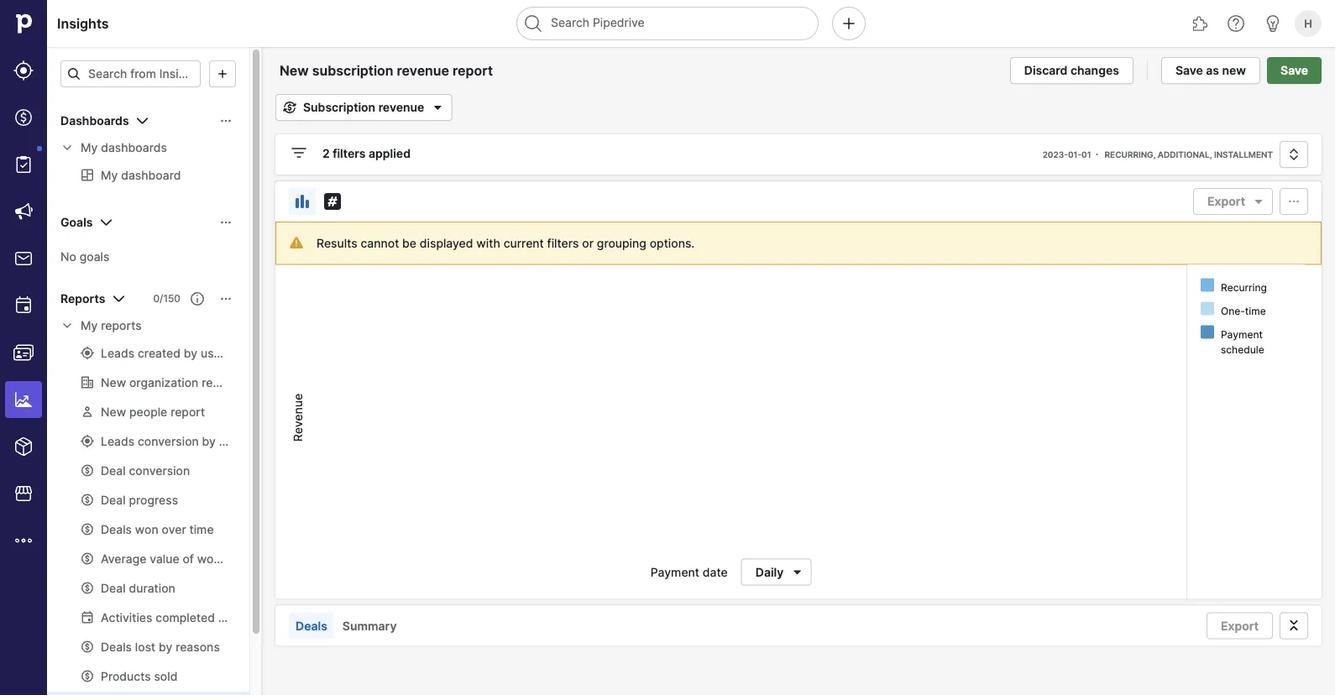 Task type: describe. For each thing, give the bounding box(es) containing it.
discard changes
[[1025, 63, 1120, 78]]

export for the topmost export button
[[1208, 194, 1246, 209]]

quick help image
[[1227, 13, 1247, 34]]

save button
[[1268, 57, 1322, 84]]

my dashboards
[[81, 141, 167, 155]]

recurring,
[[1105, 150, 1156, 160]]

cannot
[[361, 236, 399, 250]]

options.
[[650, 236, 695, 250]]

Search from Insights text field
[[60, 60, 201, 87]]

time
[[1246, 305, 1267, 317]]

deals image
[[13, 108, 34, 128]]

or
[[582, 236, 594, 250]]

01
[[1082, 150, 1092, 160]]

my for my reports
[[81, 319, 98, 333]]

insights
[[57, 15, 109, 32]]

additional,
[[1158, 150, 1213, 160]]

with
[[477, 236, 501, 250]]

daily
[[756, 565, 784, 580]]

campaigns image
[[13, 202, 34, 222]]

be
[[403, 236, 417, 250]]

2023-
[[1043, 150, 1069, 160]]

0 vertical spatial export button
[[1194, 188, 1274, 215]]

changes
[[1071, 63, 1120, 78]]

1 horizontal spatial filters
[[547, 236, 579, 250]]

dashboards button
[[47, 108, 250, 134]]

payment for payment date
[[651, 565, 700, 580]]

new
[[1223, 63, 1247, 78]]

color primary image inside subscription revenue button
[[280, 101, 300, 114]]

summary
[[343, 619, 397, 633]]

revenue
[[291, 394, 305, 442]]

Search Pipedrive field
[[517, 7, 819, 40]]

2023-01-01
[[1043, 150, 1092, 160]]

2
[[323, 147, 330, 161]]

h
[[1305, 17, 1313, 30]]

sales inbox image
[[13, 249, 34, 269]]

discard changes button
[[1010, 57, 1134, 84]]

my for my dashboards
[[81, 141, 98, 155]]

0/150
[[153, 293, 181, 305]]

subscription revenue button
[[276, 94, 452, 121]]

color primary image inside the daily button
[[787, 566, 808, 579]]

save for save as new
[[1176, 63, 1204, 78]]

discard
[[1025, 63, 1068, 78]]

one-
[[1222, 305, 1246, 317]]

deals
[[296, 619, 328, 633]]

more image
[[13, 531, 34, 551]]

color warning image
[[290, 236, 303, 250]]

my reports
[[81, 319, 142, 333]]

contacts image
[[13, 343, 34, 363]]

color primary image inside "goals" button
[[219, 216, 233, 229]]

save for save
[[1281, 63, 1309, 78]]

0 vertical spatial filters
[[333, 147, 366, 161]]

New subscription revenue report field
[[276, 60, 525, 81]]

recurring, additional, installment
[[1105, 150, 1274, 160]]

schedule
[[1222, 344, 1265, 356]]

results
[[317, 236, 358, 250]]

subscription revenue
[[303, 100, 425, 115]]



Task type: locate. For each thing, give the bounding box(es) containing it.
save as new button
[[1162, 57, 1261, 84]]

goals inside button
[[60, 215, 93, 230]]

subscription
[[303, 100, 376, 115]]

export for the bottommost export button
[[1222, 619, 1259, 633]]

goals right no
[[80, 250, 110, 264]]

applied
[[369, 147, 411, 161]]

2 my from the top
[[81, 319, 98, 333]]

0 horizontal spatial save
[[1176, 63, 1204, 78]]

payment schedule
[[1222, 328, 1265, 356]]

0 vertical spatial payment
[[1222, 328, 1264, 341]]

grouping
[[597, 236, 647, 250]]

goals up no
[[60, 215, 93, 230]]

reports up color secondary icon
[[60, 292, 105, 306]]

marketplace image
[[13, 484, 34, 504]]

filters
[[333, 147, 366, 161], [547, 236, 579, 250]]

my right color secondary image
[[81, 141, 98, 155]]

payment
[[1222, 328, 1264, 341], [651, 565, 700, 580]]

0 vertical spatial dashboards
[[60, 114, 129, 128]]

1 vertical spatial reports
[[101, 319, 142, 333]]

save
[[1176, 63, 1204, 78], [1281, 63, 1309, 78]]

activities image
[[13, 296, 34, 316]]

payment up schedule
[[1222, 328, 1264, 341]]

dashboards inside button
[[60, 114, 129, 128]]

filters left or
[[547, 236, 579, 250]]

current
[[504, 236, 544, 250]]

payment for payment schedule
[[1222, 328, 1264, 341]]

goals
[[60, 215, 93, 230], [80, 250, 110, 264]]

1 vertical spatial goals
[[80, 250, 110, 264]]

as
[[1207, 63, 1220, 78]]

my
[[81, 141, 98, 155], [81, 319, 98, 333]]

save down h button
[[1281, 63, 1309, 78]]

1 vertical spatial my
[[81, 319, 98, 333]]

0 vertical spatial goals
[[60, 215, 93, 230]]

products image
[[13, 437, 34, 457]]

filters right 2
[[333, 147, 366, 161]]

my right color secondary icon
[[81, 319, 98, 333]]

quick add image
[[839, 13, 859, 34]]

save inside button
[[1176, 63, 1204, 78]]

0 horizontal spatial filters
[[333, 147, 366, 161]]

color primary image
[[213, 67, 233, 81], [280, 101, 300, 114], [132, 111, 153, 131], [219, 114, 233, 128], [1285, 148, 1305, 161], [323, 192, 343, 212], [1249, 195, 1269, 208], [96, 213, 116, 233], [109, 289, 129, 309], [191, 292, 204, 306], [219, 292, 233, 306], [787, 566, 808, 579]]

menu
[[0, 0, 47, 696]]

h button
[[1292, 7, 1326, 40]]

1 my from the top
[[81, 141, 98, 155]]

export
[[1208, 194, 1246, 209], [1222, 619, 1259, 633]]

one-time
[[1222, 305, 1267, 317]]

recurring
[[1222, 281, 1268, 294]]

color primary image
[[67, 67, 81, 81], [428, 97, 448, 118], [289, 143, 309, 163], [292, 192, 313, 212], [1285, 195, 1305, 208], [219, 216, 233, 229], [1285, 620, 1305, 633]]

1 vertical spatial filters
[[547, 236, 579, 250]]

summary button
[[336, 613, 404, 640]]

1 horizontal spatial save
[[1281, 63, 1309, 78]]

reports
[[60, 292, 105, 306], [101, 319, 142, 333]]

0 horizontal spatial payment
[[651, 565, 700, 580]]

no goals
[[60, 250, 110, 264]]

01-
[[1069, 150, 1082, 160]]

1 vertical spatial dashboards
[[101, 141, 167, 155]]

installment
[[1215, 150, 1274, 160]]

dashboards down dashboards button
[[101, 141, 167, 155]]

payment left date
[[651, 565, 700, 580]]

1 vertical spatial payment
[[651, 565, 700, 580]]

1 horizontal spatial payment
[[1222, 328, 1264, 341]]

color primary image inside export button
[[1249, 195, 1269, 208]]

dashboards
[[60, 114, 129, 128], [101, 141, 167, 155]]

reports right color secondary icon
[[101, 319, 142, 333]]

no
[[60, 250, 76, 264]]

2 filters applied
[[323, 147, 411, 161]]

menu item
[[0, 376, 47, 423]]

results cannot be displayed with current filters or grouping options.
[[317, 236, 695, 250]]

color secondary image
[[60, 319, 74, 333]]

insights image
[[13, 390, 34, 410]]

1 vertical spatial export
[[1222, 619, 1259, 633]]

0 vertical spatial my
[[81, 141, 98, 155]]

save left "as"
[[1176, 63, 1204, 78]]

sales assistant image
[[1264, 13, 1284, 34]]

payment date
[[651, 565, 728, 580]]

displayed
[[420, 236, 473, 250]]

0 vertical spatial reports
[[60, 292, 105, 306]]

daily button
[[742, 559, 812, 586]]

color primary image inside "goals" button
[[96, 213, 116, 233]]

color undefined image
[[13, 155, 34, 175]]

date
[[703, 565, 728, 580]]

leads image
[[13, 60, 34, 81]]

1 save from the left
[[1176, 63, 1204, 78]]

export button
[[1194, 188, 1274, 215], [1207, 613, 1274, 640]]

dashboards up color secondary image
[[60, 114, 129, 128]]

save inside 'button'
[[1281, 63, 1309, 78]]

goals button
[[47, 209, 250, 236]]

0 vertical spatial export
[[1208, 194, 1246, 209]]

color secondary image
[[60, 141, 74, 155]]

2 save from the left
[[1281, 63, 1309, 78]]

home image
[[11, 11, 36, 36]]

deals button
[[289, 613, 334, 640]]

save as new
[[1176, 63, 1247, 78]]

payment inside the payment schedule
[[1222, 328, 1264, 341]]

color primary image inside subscription revenue button
[[428, 97, 448, 118]]

revenue
[[379, 100, 425, 115]]

1 vertical spatial export button
[[1207, 613, 1274, 640]]



Task type: vqa. For each thing, say whether or not it's contained in the screenshot.
1 link
no



